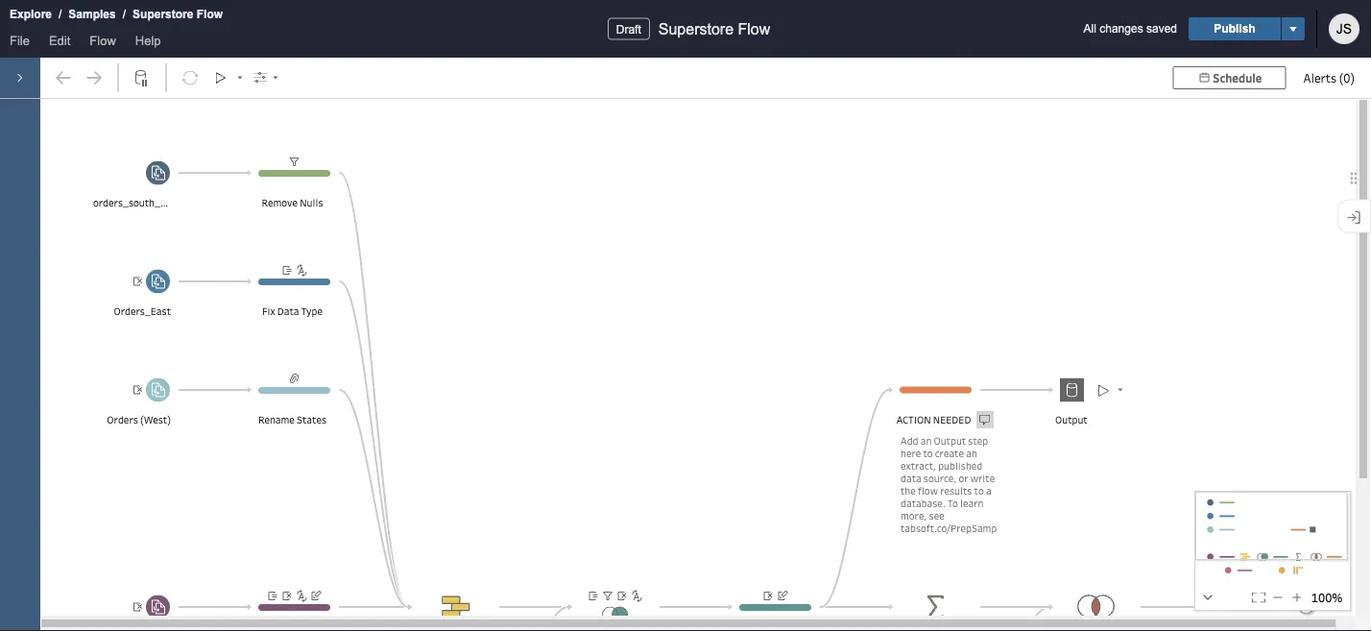 Task type: vqa. For each thing, say whether or not it's contained in the screenshot.
JS popup button
yes



Task type: locate. For each thing, give the bounding box(es) containing it.
step
[[969, 434, 989, 447]]

an right the create
[[967, 446, 978, 460]]

1 horizontal spatial /
[[123, 8, 126, 21]]

superstore
[[133, 8, 193, 21], [659, 20, 734, 37]]

1 vertical spatial to
[[975, 484, 985, 497]]

to left a
[[975, 484, 985, 497]]

remove nulls
[[262, 196, 323, 209]]

/
[[59, 8, 62, 21], [123, 8, 126, 21]]

/ up edit
[[59, 8, 62, 21]]

1 vertical spatial output
[[934, 434, 967, 447]]

flow
[[197, 8, 223, 21], [738, 20, 771, 37], [90, 33, 116, 48]]

0 vertical spatial to
[[924, 446, 933, 460]]

orders_south_2015
[[93, 196, 183, 209]]

0 horizontal spatial /
[[59, 8, 62, 21]]

schedule button
[[1173, 66, 1287, 89]]

an right add
[[921, 434, 932, 447]]

1 horizontal spatial flow
[[197, 8, 223, 21]]

edit button
[[39, 29, 80, 58]]

superstore up help
[[133, 8, 193, 21]]

samples
[[69, 8, 116, 21]]

flow
[[918, 484, 939, 497]]

here
[[901, 446, 922, 460]]

1 / from the left
[[59, 8, 62, 21]]

file
[[10, 33, 30, 48]]

database.
[[901, 496, 946, 510]]

orders_east
[[114, 305, 171, 318]]

more,
[[901, 509, 928, 522]]

data
[[277, 305, 299, 318]]

orders (west)
[[107, 413, 171, 427]]

1 horizontal spatial output
[[1056, 413, 1088, 427]]

to
[[924, 446, 933, 460], [975, 484, 985, 497]]

nulls
[[300, 196, 323, 209]]

superstore right draft
[[659, 20, 734, 37]]

an
[[921, 434, 932, 447], [967, 446, 978, 460]]

to right here
[[924, 446, 933, 460]]

action needed
[[897, 413, 972, 427]]

explore / samples / superstore flow
[[10, 8, 223, 21]]

to
[[948, 496, 959, 510]]

/ right samples at the left top
[[123, 8, 126, 21]]

2 horizontal spatial flow
[[738, 20, 771, 37]]

1 horizontal spatial an
[[967, 446, 978, 460]]

0 horizontal spatial output
[[934, 434, 967, 447]]

alerts (0)
[[1304, 70, 1356, 86]]

publish button
[[1189, 17, 1282, 40]]

(0)
[[1340, 70, 1356, 86]]

the
[[901, 484, 916, 497]]

flow inside "popup button"
[[90, 33, 116, 48]]

output inside add an output step here to create an extract, published data source, or write the flow results to a database. to learn more, see tabsoft.co/prepsamp
[[934, 434, 967, 447]]

a
[[987, 484, 992, 497]]

0 horizontal spatial flow
[[90, 33, 116, 48]]

edit
[[49, 33, 70, 48]]

0 horizontal spatial superstore
[[133, 8, 193, 21]]

0 horizontal spatial an
[[921, 434, 932, 447]]

add
[[901, 434, 919, 447]]

superstore flow link
[[132, 5, 224, 24]]

draft
[[617, 23, 642, 36]]

see
[[930, 509, 945, 522]]

results
[[941, 484, 973, 497]]

output
[[1056, 413, 1088, 427], [934, 434, 967, 447]]

tabsoft.co/prepsamp
[[901, 521, 998, 535]]

file button
[[0, 29, 39, 58]]



Task type: describe. For each thing, give the bounding box(es) containing it.
rename
[[258, 413, 295, 427]]

0 vertical spatial output
[[1056, 413, 1088, 427]]

needed
[[934, 413, 972, 427]]

saved
[[1147, 22, 1178, 35]]

help button
[[126, 29, 171, 58]]

add an output step here to create an extract, published data source, or write the flow results to a database. to learn more, see tabsoft.co/prepsamp
[[901, 434, 998, 535]]

run flow image
[[1090, 377, 1116, 403]]

1 horizontal spatial to
[[975, 484, 985, 497]]

create
[[936, 446, 965, 460]]

publish
[[1215, 22, 1256, 35]]

remove
[[262, 196, 298, 209]]

write
[[971, 471, 996, 485]]

help
[[135, 33, 161, 48]]

all
[[1084, 22, 1097, 35]]

or
[[959, 471, 969, 485]]

explore
[[10, 8, 52, 21]]

type
[[301, 305, 323, 318]]

schedule
[[1214, 70, 1263, 86]]

extract,
[[901, 459, 937, 472]]

(west)
[[140, 413, 171, 427]]

fix
[[262, 305, 275, 318]]

action
[[897, 413, 932, 427]]

data
[[901, 471, 922, 485]]

samples link
[[68, 5, 117, 24]]

rename states
[[258, 413, 327, 427]]

source,
[[924, 471, 957, 485]]

learn
[[961, 496, 984, 510]]

js
[[1337, 21, 1353, 36]]

2 / from the left
[[123, 8, 126, 21]]

states
[[297, 413, 327, 427]]

alerts
[[1304, 70, 1337, 86]]

flow button
[[80, 29, 126, 58]]

0 horizontal spatial to
[[924, 446, 933, 460]]

1 horizontal spatial superstore
[[659, 20, 734, 37]]

fix data type
[[262, 305, 323, 318]]

published
[[939, 459, 983, 472]]

superstore flow
[[659, 20, 771, 37]]

changes
[[1100, 22, 1144, 35]]

explore link
[[9, 5, 53, 24]]

all changes saved
[[1084, 22, 1178, 35]]

js button
[[1330, 13, 1360, 44]]

orders
[[107, 413, 138, 427]]



